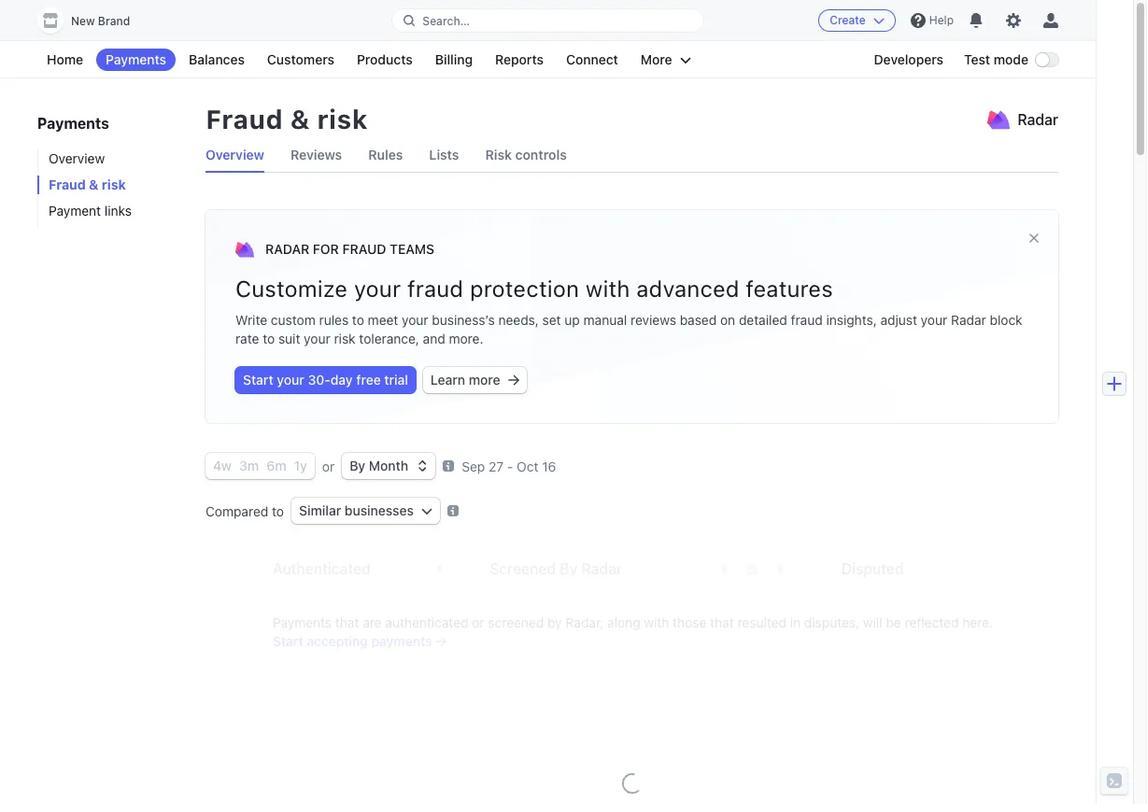 Task type: locate. For each thing, give the bounding box(es) containing it.
compared
[[206, 503, 268, 519]]

payments down home link
[[37, 115, 109, 132]]

start accepting payments
[[273, 634, 432, 649]]

fraud & risk up reviews
[[206, 104, 368, 135]]

screened
[[490, 561, 556, 578]]

risk
[[485, 147, 512, 163]]

by
[[350, 458, 366, 474], [560, 561, 578, 578]]

overview link up "fraud & risk" link
[[37, 150, 187, 168]]

1y button
[[294, 458, 307, 474]]

1 horizontal spatial with
[[644, 615, 669, 631]]

1 horizontal spatial overview link
[[206, 138, 264, 172]]

overview link left reviews link
[[206, 138, 264, 172]]

help
[[930, 13, 954, 27]]

fraud & risk
[[206, 104, 368, 135], [49, 177, 126, 193]]

that
[[335, 615, 359, 631], [710, 615, 734, 631]]

1 vertical spatial fraud
[[49, 177, 86, 193]]

0 horizontal spatial &
[[89, 177, 99, 193]]

by left the month
[[350, 458, 366, 474]]

those
[[673, 615, 707, 631]]

risk
[[317, 104, 368, 135], [102, 177, 126, 193], [334, 331, 356, 347]]

0 horizontal spatial fraud & risk
[[49, 177, 126, 193]]

overview link
[[206, 138, 264, 172], [37, 150, 187, 168]]

accepting
[[307, 634, 368, 649]]

radar,
[[566, 615, 604, 631]]

that right the those
[[710, 615, 734, 631]]

controls
[[515, 147, 567, 163]]

0 horizontal spatial fraud
[[49, 177, 86, 193]]

your left 30-
[[277, 372, 304, 388]]

with up start accepting payments link
[[644, 615, 669, 631]]

more button
[[632, 49, 701, 71]]

start down rate
[[243, 372, 274, 388]]

1 vertical spatial by
[[560, 561, 578, 578]]

start your 30-day free trial link
[[235, 367, 416, 393]]

trial
[[384, 372, 408, 388]]

radar left block
[[951, 312, 987, 328]]

0 horizontal spatial by
[[350, 458, 366, 474]]

manual
[[584, 312, 627, 328]]

radar inside write custom rules to meet your business's needs, set up manual reviews based on detailed fraud insights, adjust your radar block rate to suit your risk tolerance, and more.
[[951, 312, 987, 328]]

start for start your 30-day free trial
[[243, 372, 274, 388]]

overview for reviews
[[206, 147, 264, 163]]

fraud & risk up payment links
[[49, 177, 126, 193]]

fraud inside write custom rules to meet your business's needs, set up manual reviews based on detailed fraud insights, adjust your radar block rate to suit your risk tolerance, and more.
[[791, 312, 823, 328]]

0 horizontal spatial with
[[586, 276, 630, 302]]

reflected
[[905, 615, 959, 631]]

start for start accepting payments
[[273, 634, 303, 649]]

1y
[[294, 458, 307, 474]]

payments
[[106, 51, 166, 67], [37, 115, 109, 132], [273, 615, 332, 631]]

rules
[[319, 312, 349, 328]]

new brand
[[71, 14, 130, 28]]

that up start accepting payments
[[335, 615, 359, 631]]

0 horizontal spatial that
[[335, 615, 359, 631]]

developers link
[[865, 49, 953, 71]]

0 vertical spatial by
[[350, 458, 366, 474]]

disputed
[[842, 561, 904, 578]]

your right adjust in the right top of the page
[[921, 312, 948, 328]]

fraud down balances link
[[206, 104, 283, 135]]

and
[[423, 331, 445, 347]]

1 horizontal spatial overview
[[206, 147, 264, 163]]

1 vertical spatial start
[[273, 634, 303, 649]]

radar left for
[[265, 241, 310, 257]]

1 horizontal spatial that
[[710, 615, 734, 631]]

risk inside write custom rules to meet your business's needs, set up manual reviews based on detailed fraud insights, adjust your radar block rate to suit your risk tolerance, and more.
[[334, 331, 356, 347]]

tab list
[[206, 138, 1059, 173]]

detailed
[[739, 312, 788, 328]]

customers
[[267, 51, 335, 67]]

Search… text field
[[393, 9, 703, 32]]

to left suit on the top
[[263, 331, 275, 347]]

2 horizontal spatial fraud
[[342, 241, 386, 257]]

0 vertical spatial fraud
[[206, 104, 283, 135]]

by right screened
[[560, 561, 578, 578]]

fraud up 'payment'
[[49, 177, 86, 193]]

teams
[[390, 241, 435, 257]]

start left the accepting
[[273, 634, 303, 649]]

for
[[313, 241, 339, 257]]

learn
[[431, 372, 465, 388]]

create button
[[819, 9, 896, 32]]

rules
[[368, 147, 403, 163]]

0 vertical spatial to
[[352, 312, 364, 328]]

along
[[608, 615, 641, 631]]

0 vertical spatial with
[[586, 276, 630, 302]]

or right 1y
[[322, 458, 335, 474]]

-
[[507, 458, 513, 474]]

& up payment links
[[89, 177, 99, 193]]

0 vertical spatial fraud
[[407, 276, 464, 302]]

overview up "fraud & risk" link
[[49, 150, 105, 166]]

1 vertical spatial with
[[644, 615, 669, 631]]

4w 3m 6m 1y
[[213, 458, 307, 474]]

fraud up "business's"
[[407, 276, 464, 302]]

0 horizontal spatial overview
[[49, 150, 105, 166]]

2 vertical spatial fraud
[[342, 241, 386, 257]]

or
[[322, 458, 335, 474], [472, 615, 485, 631]]

payments down brand
[[106, 51, 166, 67]]

overview inside overview link
[[49, 150, 105, 166]]

sep
[[462, 458, 485, 474]]

to right rules
[[352, 312, 364, 328]]

overview left reviews
[[206, 147, 264, 163]]

0 vertical spatial fraud & risk
[[206, 104, 368, 135]]

risk up reviews
[[317, 104, 368, 135]]

0 horizontal spatial or
[[322, 458, 335, 474]]

by
[[548, 615, 562, 631]]

radar
[[1018, 111, 1059, 128], [265, 241, 310, 257], [951, 312, 987, 328], [582, 561, 622, 578]]

0 vertical spatial payments
[[106, 51, 166, 67]]

to
[[352, 312, 364, 328], [263, 331, 275, 347], [272, 503, 284, 519]]

1 vertical spatial fraud
[[791, 312, 823, 328]]

1 horizontal spatial or
[[472, 615, 485, 631]]

screened
[[488, 615, 544, 631]]

radar up radar,
[[582, 561, 622, 578]]

meet
[[368, 312, 398, 328]]

start
[[243, 372, 274, 388], [273, 634, 303, 649]]

fraud down features
[[791, 312, 823, 328]]

2 vertical spatial risk
[[334, 331, 356, 347]]

overview
[[206, 147, 264, 163], [49, 150, 105, 166]]

fraud
[[407, 276, 464, 302], [791, 312, 823, 328]]

payments up the accepting
[[273, 615, 332, 631]]

0 horizontal spatial fraud
[[407, 276, 464, 302]]

1 vertical spatial fraud & risk
[[49, 177, 126, 193]]

1 horizontal spatial fraud
[[206, 104, 283, 135]]

search…
[[423, 14, 470, 28]]

fraud right for
[[342, 241, 386, 257]]

&
[[290, 104, 310, 135], [89, 177, 99, 193]]

3m
[[239, 458, 259, 474]]

here.
[[963, 615, 993, 631]]

1 vertical spatial or
[[472, 615, 485, 631]]

risk up links
[[102, 177, 126, 193]]

your inside start your 30-day free trial link
[[277, 372, 304, 388]]

oct
[[517, 458, 539, 474]]

reports
[[495, 51, 544, 67]]

risk down rules
[[334, 331, 356, 347]]

0 vertical spatial start
[[243, 372, 274, 388]]

your down rules
[[304, 331, 331, 347]]

with
[[586, 276, 630, 302], [644, 615, 669, 631]]

0 horizontal spatial overview link
[[37, 150, 187, 168]]

by inside 'by month' dropdown button
[[350, 458, 366, 474]]

with up manual
[[586, 276, 630, 302]]

overview link for reviews
[[206, 138, 264, 172]]

developers
[[874, 51, 944, 67]]

or left screened
[[472, 615, 485, 631]]

& up reviews
[[290, 104, 310, 135]]

1 horizontal spatial fraud
[[791, 312, 823, 328]]

learn more link
[[423, 367, 527, 393]]

new brand button
[[37, 7, 149, 34]]

payments that are authenticated or screened by radar, along with those that resulted in disputes, will be reflected here.
[[273, 615, 993, 631]]

0 vertical spatial &
[[290, 104, 310, 135]]

to right "compared"
[[272, 503, 284, 519]]

0 vertical spatial risk
[[317, 104, 368, 135]]

1 horizontal spatial &
[[290, 104, 310, 135]]

lists
[[429, 147, 459, 163]]



Task type: vqa. For each thing, say whether or not it's contained in the screenshot.
Status
no



Task type: describe. For each thing, give the bounding box(es) containing it.
payments inside payments link
[[106, 51, 166, 67]]

1 vertical spatial risk
[[102, 177, 126, 193]]

tab list containing overview
[[206, 138, 1059, 173]]

4w
[[213, 458, 232, 474]]

6m
[[267, 458, 286, 474]]

radar down mode
[[1018, 111, 1059, 128]]

connect link
[[557, 49, 628, 71]]

protection
[[470, 276, 579, 302]]

customers link
[[258, 49, 344, 71]]

on
[[721, 312, 736, 328]]

month
[[369, 458, 408, 474]]

write
[[235, 312, 267, 328]]

svg image
[[421, 506, 433, 517]]

1 horizontal spatial by
[[560, 561, 578, 578]]

create
[[830, 13, 866, 27]]

will
[[863, 615, 883, 631]]

rules link
[[368, 138, 403, 172]]

connect
[[566, 51, 619, 67]]

1 vertical spatial payments
[[37, 115, 109, 132]]

help button
[[904, 6, 962, 36]]

reviews
[[291, 147, 342, 163]]

more.
[[449, 331, 484, 347]]

balances
[[189, 51, 245, 67]]

6m button
[[267, 458, 286, 474]]

products
[[357, 51, 413, 67]]

your up and
[[402, 312, 429, 328]]

business's
[[432, 312, 495, 328]]

businesses
[[345, 503, 414, 519]]

Search… search field
[[393, 9, 703, 32]]

set
[[543, 312, 561, 328]]

insights,
[[827, 312, 877, 328]]

suit
[[278, 331, 300, 347]]

2 vertical spatial payments
[[273, 615, 332, 631]]

customize
[[235, 276, 348, 302]]

by month button
[[342, 453, 436, 479]]

overview link for fraud & risk
[[37, 150, 187, 168]]

be
[[886, 615, 902, 631]]

free
[[356, 372, 381, 388]]

reviews link
[[291, 138, 342, 172]]

payment links
[[49, 203, 132, 219]]

rate
[[235, 331, 259, 347]]

3m button
[[239, 458, 259, 474]]

payment
[[49, 203, 101, 219]]

0 vertical spatial or
[[322, 458, 335, 474]]

needs,
[[499, 312, 539, 328]]

payments
[[372, 634, 432, 649]]

balances link
[[179, 49, 254, 71]]

based
[[680, 312, 717, 328]]

more
[[641, 51, 673, 67]]

2 vertical spatial to
[[272, 503, 284, 519]]

reviews
[[631, 312, 677, 328]]

billing link
[[426, 49, 482, 71]]

brand
[[98, 14, 130, 28]]

custom
[[271, 312, 316, 328]]

payment links link
[[37, 202, 187, 221]]

1 horizontal spatial fraud & risk
[[206, 104, 368, 135]]

are
[[363, 615, 382, 631]]

1 that from the left
[[335, 615, 359, 631]]

links
[[105, 203, 132, 219]]

new
[[71, 14, 95, 28]]

adjust
[[881, 312, 918, 328]]

30-
[[308, 372, 331, 388]]

test
[[964, 51, 991, 67]]

screened by radar
[[490, 561, 622, 578]]

27
[[489, 458, 504, 474]]

overview for fraud & risk
[[49, 150, 105, 166]]

resulted
[[738, 615, 787, 631]]

compared to
[[206, 503, 284, 519]]

authenticated
[[385, 615, 469, 631]]

similar businesses
[[299, 503, 414, 519]]

1 vertical spatial &
[[89, 177, 99, 193]]

similar
[[299, 503, 341, 519]]

fraud & risk link
[[37, 176, 187, 194]]

sep 27 - oct 16
[[462, 458, 556, 474]]

risk controls
[[485, 147, 567, 163]]

1 vertical spatial to
[[263, 331, 275, 347]]

start your 30-day free trial
[[243, 372, 408, 388]]

up
[[565, 312, 580, 328]]

day
[[331, 372, 353, 388]]

test mode
[[964, 51, 1029, 67]]

learn more
[[431, 372, 501, 388]]

billing
[[435, 51, 473, 67]]

2 that from the left
[[710, 615, 734, 631]]

4w button
[[213, 458, 232, 474]]

advanced
[[637, 276, 740, 302]]

lists link
[[429, 138, 459, 172]]

more
[[469, 372, 501, 388]]

your up meet
[[354, 276, 401, 302]]

start accepting payments link
[[273, 633, 1059, 651]]

svg image
[[508, 375, 519, 386]]

payments link
[[96, 49, 176, 71]]

features
[[746, 276, 833, 302]]

tolerance,
[[359, 331, 419, 347]]

reports link
[[486, 49, 553, 71]]

write custom rules to meet your business's needs, set up manual reviews based on detailed fraud insights, adjust your radar block rate to suit your risk tolerance, and more.
[[235, 312, 1023, 347]]

disputes,
[[805, 615, 860, 631]]

authenticated
[[273, 561, 371, 578]]

similar businesses button
[[292, 498, 440, 524]]

customize your fraud protection with advanced features
[[235, 276, 833, 302]]

block
[[990, 312, 1023, 328]]



